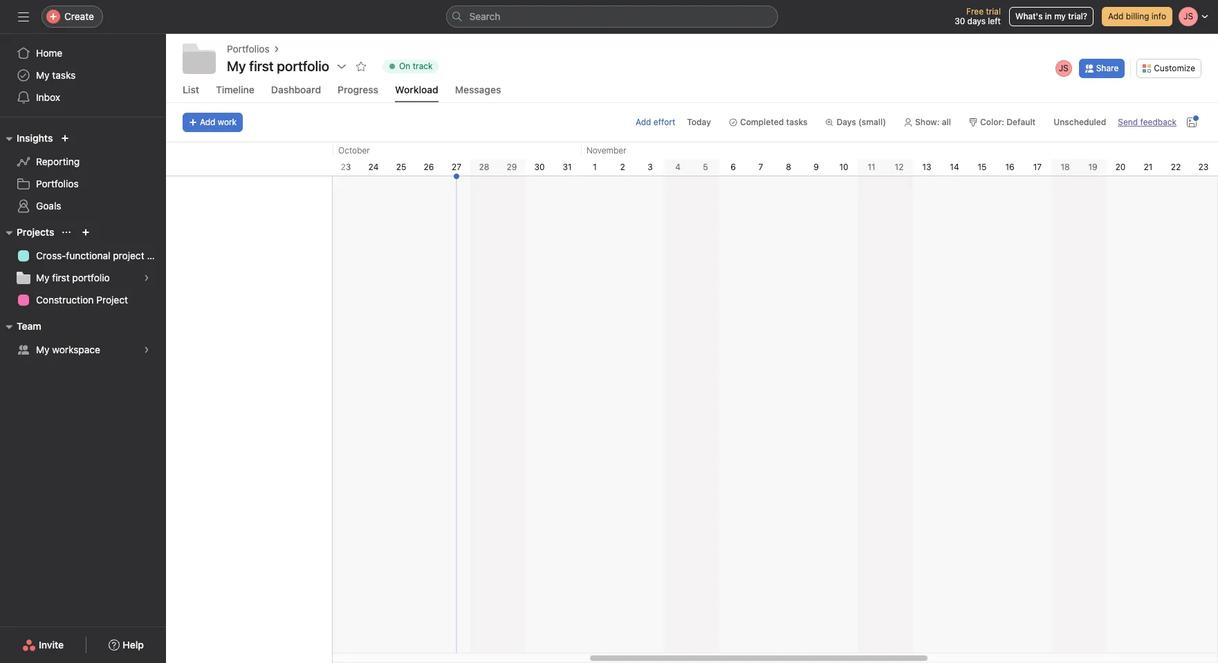 Task type: describe. For each thing, give the bounding box(es) containing it.
add for add work
[[200, 117, 215, 127]]

today
[[687, 117, 711, 127]]

reporting link
[[8, 151, 158, 173]]

teams element
[[0, 314, 166, 364]]

my workspace
[[36, 344, 100, 356]]

days
[[967, 16, 986, 26]]

color:
[[980, 117, 1004, 127]]

in
[[1045, 11, 1052, 21]]

timeline
[[216, 84, 255, 95]]

portfolio
[[72, 272, 110, 284]]

my first portfolio
[[227, 58, 329, 74]]

on track button
[[376, 57, 444, 76]]

project
[[96, 294, 128, 306]]

workload link
[[395, 84, 438, 102]]

free
[[966, 6, 984, 17]]

construction
[[36, 294, 94, 306]]

left
[[988, 16, 1001, 26]]

share
[[1096, 63, 1119, 73]]

workload
[[395, 84, 438, 95]]

work
[[218, 117, 237, 127]]

6
[[731, 162, 736, 172]]

my tasks link
[[8, 64, 158, 86]]

my tasks
[[36, 69, 76, 81]]

my for my workspace
[[36, 344, 49, 356]]

add for add effort
[[636, 117, 651, 127]]

invite
[[39, 639, 64, 651]]

create button
[[42, 6, 103, 28]]

unscheduled button
[[1047, 113, 1113, 132]]

1 vertical spatial 30
[[534, 162, 545, 172]]

add to starred image
[[356, 61, 367, 72]]

my for my first portfolio
[[36, 272, 49, 284]]

hide sidebar image
[[18, 11, 29, 22]]

show:
[[915, 117, 940, 127]]

list link
[[183, 84, 199, 102]]

insights element
[[0, 126, 166, 220]]

trial
[[986, 6, 1001, 17]]

25
[[396, 162, 406, 172]]

tasks for my tasks
[[52, 69, 76, 81]]

my
[[1054, 11, 1066, 21]]

8
[[786, 162, 791, 172]]

days (small) button
[[819, 113, 892, 132]]

messages link
[[455, 84, 501, 102]]

tasks for completed tasks
[[786, 117, 808, 127]]

my for my first portfolio
[[227, 58, 246, 74]]

2 23 from the left
[[1199, 162, 1209, 172]]

send feedback link
[[1118, 116, 1177, 129]]

21
[[1144, 162, 1153, 172]]

15
[[978, 162, 987, 172]]

home link
[[8, 42, 158, 64]]

free trial 30 days left
[[955, 6, 1001, 26]]

10
[[839, 162, 848, 172]]

27
[[452, 162, 461, 172]]

timeline link
[[216, 84, 255, 102]]

november
[[587, 145, 627, 156]]

5
[[703, 162, 708, 172]]

trial?
[[1068, 11, 1087, 21]]

29
[[507, 162, 517, 172]]

unscheduled
[[1054, 117, 1106, 127]]

search
[[469, 10, 500, 22]]

9
[[814, 162, 819, 172]]

what's in my trial? button
[[1009, 7, 1094, 26]]

feedback
[[1140, 117, 1177, 127]]

add work button
[[183, 113, 243, 132]]

completed tasks button
[[723, 113, 814, 132]]

help
[[123, 639, 144, 651]]

list
[[183, 84, 199, 95]]

what's
[[1015, 11, 1043, 21]]

portfolios inside insights element
[[36, 178, 79, 190]]

create
[[64, 10, 94, 22]]

functional
[[66, 250, 110, 261]]

today button
[[681, 113, 717, 132]]

default
[[1007, 117, 1036, 127]]

show options image
[[336, 61, 347, 72]]

17
[[1033, 162, 1042, 172]]

add effort
[[636, 117, 675, 127]]

team
[[17, 320, 41, 332]]

workspace
[[52, 344, 100, 356]]

28
[[479, 162, 489, 172]]

projects
[[17, 226, 54, 238]]

billing
[[1126, 11, 1149, 21]]

search button
[[446, 6, 778, 28]]

3
[[648, 162, 653, 172]]

16
[[1005, 162, 1015, 172]]

js
[[1059, 63, 1069, 73]]

my first portfolio
[[36, 272, 110, 284]]

progress link
[[338, 84, 378, 102]]



Task type: vqa. For each thing, say whether or not it's contained in the screenshot.
and within the Align your team around a shared vision with a project brief and supporting resources.
no



Task type: locate. For each thing, give the bounding box(es) containing it.
show: all
[[915, 117, 951, 127]]

tasks inside dropdown button
[[786, 117, 808, 127]]

team button
[[0, 318, 41, 335]]

inbox link
[[8, 86, 158, 109]]

first portfolio
[[249, 58, 329, 74]]

see details, my first portfolio image
[[143, 274, 151, 282]]

days (small)
[[837, 117, 886, 127]]

24
[[368, 162, 379, 172]]

my inside teams element
[[36, 344, 49, 356]]

projects button
[[0, 224, 54, 241]]

30 inside free trial 30 days left
[[955, 16, 965, 26]]

global element
[[0, 34, 166, 117]]

(small)
[[859, 117, 886, 127]]

0 horizontal spatial portfolios
[[36, 178, 79, 190]]

my inside the projects "element"
[[36, 272, 49, 284]]

search list box
[[446, 6, 778, 28]]

on
[[399, 61, 410, 71]]

portfolios link up 'my first portfolio'
[[227, 42, 270, 57]]

dashboard link
[[271, 84, 321, 102]]

completed tasks
[[740, 117, 808, 127]]

tasks right completed
[[786, 117, 808, 127]]

my up the inbox
[[36, 69, 49, 81]]

tasks inside global element
[[52, 69, 76, 81]]

what's in my trial?
[[1015, 11, 1087, 21]]

1 23 from the left
[[341, 162, 351, 172]]

new image
[[61, 134, 69, 143]]

first
[[52, 272, 70, 284]]

track
[[413, 61, 433, 71]]

1 vertical spatial portfolios link
[[8, 173, 158, 195]]

2
[[620, 162, 625, 172]]

portfolios link
[[227, 42, 270, 57], [8, 173, 158, 195]]

30 left days
[[955, 16, 965, 26]]

color: default button
[[963, 113, 1042, 132]]

insights button
[[0, 130, 53, 147]]

my inside global element
[[36, 69, 49, 81]]

completed
[[740, 117, 784, 127]]

my down team
[[36, 344, 49, 356]]

23
[[341, 162, 351, 172], [1199, 162, 1209, 172]]

send feedback
[[1118, 117, 1177, 127]]

0 vertical spatial portfolios link
[[227, 42, 270, 57]]

0 horizontal spatial add
[[200, 117, 215, 127]]

add left work
[[200, 117, 215, 127]]

18
[[1061, 162, 1070, 172]]

november 1
[[587, 145, 627, 172]]

0 vertical spatial tasks
[[52, 69, 76, 81]]

1 horizontal spatial add
[[636, 117, 651, 127]]

portfolios down "reporting"
[[36, 178, 79, 190]]

0 horizontal spatial 23
[[341, 162, 351, 172]]

add left effort
[[636, 117, 651, 127]]

add for add billing info
[[1108, 11, 1124, 21]]

add billing info
[[1108, 11, 1166, 21]]

13
[[922, 162, 931, 172]]

20
[[1116, 162, 1126, 172]]

color: default
[[980, 117, 1036, 127]]

1 horizontal spatial 30
[[955, 16, 965, 26]]

see details, my workspace image
[[143, 346, 151, 354]]

tasks down home
[[52, 69, 76, 81]]

12
[[895, 162, 904, 172]]

7
[[759, 162, 763, 172]]

1 horizontal spatial portfolios link
[[227, 42, 270, 57]]

0 vertical spatial 30
[[955, 16, 965, 26]]

messages
[[455, 84, 501, 95]]

save layout as default image
[[1186, 117, 1197, 128]]

goals link
[[8, 195, 158, 217]]

portfolios link down "reporting"
[[8, 173, 158, 195]]

all
[[942, 117, 951, 127]]

30 left 31
[[534, 162, 545, 172]]

goals
[[36, 200, 61, 212]]

14
[[950, 162, 959, 172]]

construction project
[[36, 294, 128, 306]]

2 horizontal spatial add
[[1108, 11, 1124, 21]]

1 horizontal spatial portfolios
[[227, 43, 270, 55]]

effort
[[654, 117, 675, 127]]

customize
[[1154, 63, 1195, 73]]

0 horizontal spatial portfolios link
[[8, 173, 158, 195]]

projects element
[[0, 220, 166, 314]]

project
[[113, 250, 144, 261]]

0 horizontal spatial tasks
[[52, 69, 76, 81]]

1 horizontal spatial tasks
[[786, 117, 808, 127]]

add work
[[200, 117, 237, 127]]

dashboard
[[271, 84, 321, 95]]

11
[[868, 162, 875, 172]]

cross-functional project plan
[[36, 250, 166, 261]]

add effort button
[[636, 117, 675, 127]]

30
[[955, 16, 965, 26], [534, 162, 545, 172]]

construction project link
[[8, 289, 158, 311]]

4
[[675, 162, 681, 172]]

send
[[1118, 117, 1138, 127]]

help button
[[100, 633, 153, 658]]

my first portfolio link
[[8, 267, 158, 289]]

plan
[[147, 250, 166, 261]]

show options, current sort, top image
[[63, 228, 71, 237]]

portfolios up 'my first portfolio'
[[227, 43, 270, 55]]

progress
[[338, 84, 378, 95]]

23 down 'october'
[[341, 162, 351, 172]]

31
[[563, 162, 572, 172]]

0 vertical spatial portfolios
[[227, 43, 270, 55]]

october
[[338, 145, 370, 156]]

my for my tasks
[[36, 69, 49, 81]]

inbox
[[36, 91, 60, 103]]

cross-
[[36, 250, 66, 261]]

on track
[[399, 61, 433, 71]]

1 horizontal spatial 23
[[1199, 162, 1209, 172]]

1 vertical spatial portfolios
[[36, 178, 79, 190]]

26
[[424, 162, 434, 172]]

invite button
[[13, 633, 73, 658]]

0 horizontal spatial 30
[[534, 162, 545, 172]]

portfolios
[[227, 43, 270, 55], [36, 178, 79, 190]]

add left billing
[[1108, 11, 1124, 21]]

show: all button
[[898, 113, 957, 132]]

new project or portfolio image
[[82, 228, 90, 237]]

23 right 22
[[1199, 162, 1209, 172]]

reporting
[[36, 156, 80, 167]]

my up timeline
[[227, 58, 246, 74]]

1 vertical spatial tasks
[[786, 117, 808, 127]]

add inside button
[[1108, 11, 1124, 21]]

add inside button
[[200, 117, 215, 127]]

my left first
[[36, 272, 49, 284]]



